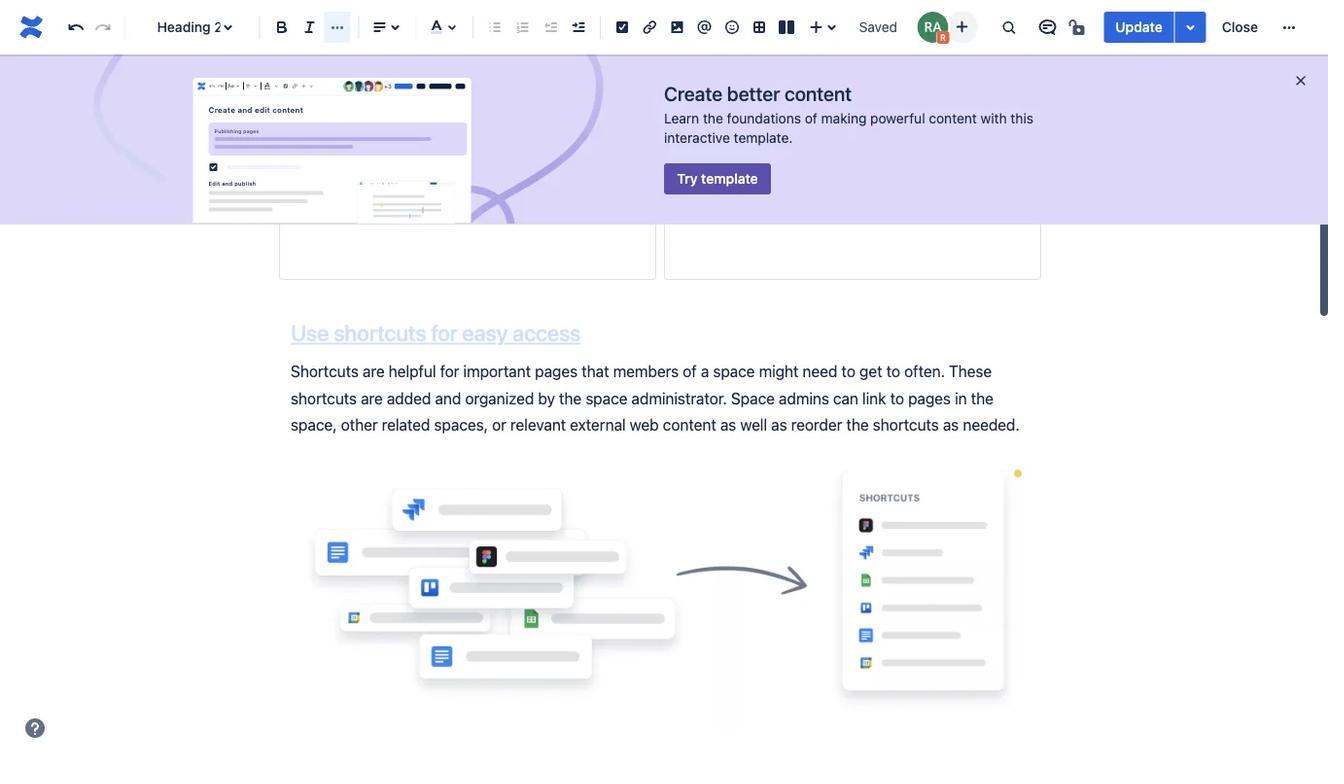 Task type: locate. For each thing, give the bounding box(es) containing it.
2 horizontal spatial chevron down image
[[307, 78, 315, 94]]

contact up you
[[792, 142, 845, 161]]

or down 'team' at the top right of page
[[951, 169, 965, 187]]

try template button
[[664, 163, 771, 194]]

1 horizontal spatial or
[[732, 142, 747, 161]]

1 horizontal spatial checkbox image
[[281, 78, 290, 94]]

shortcuts down shortcuts
[[291, 389, 357, 407]]

1 vertical spatial create
[[209, 105, 235, 114]]

or down organized on the bottom left of page
[[492, 415, 506, 434]]

2 vertical spatial or
[[492, 415, 506, 434]]

for inside shortcuts are helpful for important pages that members of a space might need to get to often. these shortcuts are added and organized by the space administrator. space admins can link to pages in the space, other related spaces, or relevant external web content as well as reorder the shortcuts as needed.
[[440, 362, 459, 381]]

and left edit
[[238, 105, 252, 114]]

contact up about
[[760, 169, 813, 187]]

0 vertical spatial checkbox image
[[281, 78, 290, 94]]

as left well
[[720, 415, 736, 434]]

edit and publish
[[209, 180, 256, 186]]

1 horizontal spatial a
[[840, 24, 848, 42]]

1 vertical spatial for
[[440, 362, 459, 381]]

visitors up goals.
[[677, 24, 727, 42]]

uses
[[972, 142, 1005, 161]]

administrator.
[[631, 389, 727, 407]]

0 vertical spatial so
[[985, 0, 1001, 16]]

your up email
[[955, 89, 986, 107]]

your
[[915, 24, 946, 42], [955, 89, 986, 107], [899, 142, 929, 161], [790, 196, 820, 214]]

0 vertical spatial can
[[730, 24, 756, 42]]

bullet list ⌘⇧8 image
[[483, 16, 507, 39]]

feedback
[[677, 196, 742, 214]]

your down you
[[790, 196, 820, 214]]

visitors
[[677, 24, 727, 42], [677, 169, 727, 187]]

0 horizontal spatial get
[[813, 24, 836, 42]]

can inside shortcuts are helpful for important pages that members of a space might need to get to often. these shortcuts are added and organized by the space administrator. space admins can link to pages in the space, other related spaces, or relevant external web content as well as reorder the shortcuts as needed.
[[833, 389, 858, 407]]

to
[[795, 89, 811, 107], [810, 116, 824, 134], [841, 362, 855, 381], [886, 362, 900, 381], [890, 389, 904, 407]]

outdent ⇧tab image
[[539, 16, 562, 39]]

publishing pages
[[214, 128, 259, 134]]

redo ⌘⇧z image
[[92, 16, 115, 39]]

3 as from the left
[[943, 415, 959, 434]]

the down link
[[846, 415, 869, 434]]

and down better
[[745, 116, 771, 134]]

chevron down image left link icon
[[272, 78, 280, 94]]

1 vertical spatial or
[[951, 169, 965, 187]]

1 horizontal spatial other
[[751, 142, 788, 161]]

chevron down image right link icon
[[307, 78, 315, 94]]

0 vertical spatial contact
[[814, 89, 871, 107]]

checkbox image up edit
[[206, 159, 221, 175]]

other inside shortcuts are helpful for important pages that members of a space might need to get to often. these shortcuts are added and organized by the space administrator. space admins can link to pages in the space, other related spaces, or relevant external web content as well as reorder the shortcuts as needed.
[[341, 415, 378, 434]]

align left image
[[368, 16, 391, 39]]

0 horizontal spatial with
[[846, 169, 875, 187]]

and inside shortcuts are helpful for important pages that members of a space might need to get to often. these shortcuts are added and organized by the space administrator. space admins can link to pages in the space, other related spaces, or relevant external web content as well as reorder the shortcuts as needed.
[[435, 389, 461, 407]]

are left added
[[361, 389, 383, 407]]

0 vertical spatial get
[[813, 24, 836, 42]]

0 horizontal spatial of
[[683, 362, 697, 381]]

shortcuts are helpful for important pages that members of a space might need to get to often. these shortcuts are added and organized by the space administrator. space admins can link to pages in the space, other related spaces, or relevant external web content as well as reorder the shortcuts as needed.
[[291, 362, 1020, 434]]

2 horizontal spatial as
[[943, 415, 959, 434]]

dismiss image
[[1293, 73, 1309, 88]]

better
[[727, 82, 780, 105]]

get right layouts image
[[813, 24, 836, 42]]

more image
[[1277, 16, 1301, 39]]

1 vertical spatial other
[[341, 415, 378, 434]]

or up template
[[732, 142, 747, 161]]

for left easy
[[431, 320, 457, 346]]

relevant
[[510, 415, 566, 434]]

1 vertical spatial checkbox image
[[206, 159, 221, 175]]

0 horizontal spatial team's
[[824, 196, 871, 214]]

numbered list ⌘⇧7 image
[[511, 16, 534, 39]]

italic ⌘i image
[[298, 16, 322, 39]]

other down foundations
[[751, 142, 788, 161]]

chevron down image for text color image in the left of the page
[[272, 78, 280, 94]]

1 vertical spatial of
[[805, 110, 817, 126]]

0 horizontal spatial so
[[985, 0, 1001, 16]]

publish
[[234, 180, 256, 186]]

links
[[775, 116, 806, 134]]

other inside share your timezone and links to slack channels, email aliases, or other contact details your team uses so visitors can contact you with questions or feedback about your team's work.
[[751, 142, 788, 161]]

are left helpful
[[363, 362, 385, 381]]

to right links
[[810, 116, 824, 134]]

ruby anderson image
[[917, 12, 948, 43]]

chevron down image
[[234, 78, 242, 94], [272, 78, 280, 94], [307, 78, 315, 94]]

use shortcuts for easy access
[[291, 320, 581, 346]]

2 vertical spatial of
[[683, 362, 697, 381]]

powerful
[[870, 110, 925, 126]]

close
[[1222, 19, 1258, 35]]

heading 2 button
[[133, 6, 251, 49]]

so right uses
[[1009, 142, 1026, 161]]

content inside shortcuts are helpful for important pages that members of a space might need to get to often. these shortcuts are added and organized by the space administrator. space admins can link to pages in the space, other related spaces, or relevant external web content as well as reorder the shortcuts as needed.
[[663, 415, 716, 434]]

1 visitors from the top
[[677, 24, 727, 42]]

with
[[981, 110, 1007, 126], [846, 169, 875, 187]]

shortcuts down link
[[873, 415, 939, 434]]

create up learn
[[664, 82, 722, 105]]

comment icon image
[[1036, 16, 1059, 39]]

the
[[703, 110, 723, 126], [559, 389, 582, 407], [971, 389, 993, 407], [846, 415, 869, 434]]

so right "invite to edit" icon
[[985, 0, 1001, 16]]

other
[[751, 142, 788, 161], [341, 415, 378, 434]]

0 vertical spatial team's
[[950, 24, 997, 42]]

0 vertical spatial or
[[732, 142, 747, 161]]

about
[[745, 196, 786, 214]]

template
[[701, 171, 758, 187]]

a left sense
[[840, 24, 848, 42]]

align left image
[[244, 78, 252, 94]]

update button
[[1104, 12, 1174, 43]]

of left the ruby anderson image
[[897, 24, 911, 42]]

edit
[[209, 180, 220, 186]]

0 vertical spatial a
[[840, 24, 848, 42]]

space up space
[[713, 362, 755, 381]]

content
[[785, 82, 852, 105], [272, 105, 303, 114], [929, 110, 977, 126], [663, 415, 716, 434]]

team's down you
[[824, 196, 871, 214]]

0 horizontal spatial as
[[720, 415, 736, 434]]

1 vertical spatial team's
[[824, 196, 871, 214]]

contact
[[814, 89, 871, 107], [792, 142, 845, 161], [760, 169, 813, 187]]

create up publishing
[[209, 105, 235, 114]]

of
[[897, 24, 911, 42], [805, 110, 817, 126], [683, 362, 697, 381]]

0 horizontal spatial space
[[586, 389, 627, 407]]

pages down create and edit content
[[243, 128, 259, 134]]

checkbox image
[[281, 78, 290, 94], [206, 159, 221, 175]]

share your timezone and links to slack channels, email aliases, or other contact details your team uses so visitors can contact you with questions or feedback about your team's work.
[[677, 89, 1030, 214]]

create
[[664, 82, 722, 105], [209, 105, 235, 114]]

can inside so visitors can quickly get a sense of your team's goals.
[[730, 24, 756, 42]]

a
[[840, 24, 848, 42], [701, 362, 709, 381]]

0 horizontal spatial chevron down image
[[234, 78, 242, 94]]

other right space,
[[341, 415, 378, 434]]

or
[[732, 142, 747, 161], [951, 169, 965, 187], [492, 415, 506, 434]]

0 vertical spatial other
[[751, 142, 788, 161]]

0 vertical spatial with
[[981, 110, 1007, 126]]

are
[[363, 362, 385, 381], [361, 389, 383, 407]]

visitors down aliases,
[[677, 169, 727, 187]]

0 vertical spatial of
[[897, 24, 911, 42]]

for right helpful
[[440, 362, 459, 381]]

layouts image
[[775, 16, 798, 39]]

your up questions
[[899, 142, 929, 161]]

your left "invite to edit" icon
[[915, 24, 946, 42]]

2
[[214, 19, 222, 35]]

and
[[238, 105, 252, 114], [745, 116, 771, 134], [222, 180, 233, 186], [435, 389, 461, 407]]

1 vertical spatial contact
[[792, 142, 845, 161]]

space
[[731, 389, 775, 407]]

1 horizontal spatial create
[[664, 82, 722, 105]]

of inside shortcuts are helpful for important pages that members of a space might need to get to often. these shortcuts are added and organized by the space administrator. space admins can link to pages in the space, other related spaces, or relevant external web content as well as reorder the shortcuts as needed.
[[683, 362, 697, 381]]

text style image
[[226, 78, 235, 94]]

1 vertical spatial so
[[1009, 142, 1026, 161]]

shortcuts
[[334, 320, 426, 346], [291, 389, 357, 407], [873, 415, 939, 434]]

pages down often.
[[908, 389, 951, 407]]

2 horizontal spatial of
[[897, 24, 911, 42]]

can left link
[[833, 389, 858, 407]]

1 vertical spatial with
[[846, 169, 875, 187]]

details
[[849, 142, 895, 161]]

0 horizontal spatial other
[[341, 415, 378, 434]]

pages up the by
[[535, 362, 578, 381]]

plus image
[[300, 78, 308, 94]]

0 horizontal spatial create
[[209, 105, 235, 114]]

in
[[955, 389, 967, 407]]

1 horizontal spatial pages
[[535, 362, 578, 381]]

contact up making
[[814, 89, 871, 107]]

saved
[[859, 19, 897, 35]]

you.
[[875, 89, 907, 107]]

no restrictions image
[[1067, 16, 1090, 39]]

undo image
[[208, 78, 216, 94]]

0 vertical spatial visitors
[[677, 24, 727, 42]]

or inside shortcuts are helpful for important pages that members of a space might need to get to often. these shortcuts are added and organized by the space administrator. space admins can link to pages in the space, other related spaces, or relevant external web content as well as reorder the shortcuts as needed.
[[492, 415, 506, 434]]

1 horizontal spatial get
[[859, 362, 882, 381]]

0 vertical spatial are
[[363, 362, 385, 381]]

by
[[538, 389, 555, 407]]

1 vertical spatial get
[[859, 362, 882, 381]]

2 chevron down image from the left
[[272, 78, 280, 94]]

create inside the create better content learn the foundations of making powerful content with this interactive template.
[[664, 82, 722, 105]]

content down link icon
[[272, 105, 303, 114]]

1 vertical spatial a
[[701, 362, 709, 381]]

sense
[[852, 24, 893, 42]]

1 vertical spatial visitors
[[677, 169, 727, 187]]

chevron down image for text style image
[[234, 78, 242, 94]]

team's right the ruby anderson image
[[950, 24, 997, 42]]

1 horizontal spatial team's
[[950, 24, 997, 42]]

2 visitors from the top
[[677, 169, 727, 187]]

so
[[985, 0, 1001, 16], [1009, 142, 1026, 161]]

confluence image
[[16, 12, 47, 43], [16, 12, 47, 43]]

often.
[[904, 362, 945, 381]]

of down tell people how to contact you.
[[805, 110, 817, 126]]

create better content learn the foundations of making powerful content with this interactive template.
[[664, 82, 1033, 146]]

1 horizontal spatial chevron down image
[[272, 78, 280, 94]]

2 horizontal spatial pages
[[908, 389, 951, 407]]

chevron down image left align left image at top left
[[234, 78, 242, 94]]

well
[[740, 415, 767, 434]]

easy
[[462, 320, 508, 346]]

might
[[759, 362, 799, 381]]

a inside so visitors can quickly get a sense of your team's goals.
[[840, 24, 848, 42]]

get inside so visitors can quickly get a sense of your team's goals.
[[813, 24, 836, 42]]

and up spaces,
[[435, 389, 461, 407]]

content down administrator.
[[663, 415, 716, 434]]

add image, video, or file image
[[665, 16, 689, 39]]

link image
[[638, 16, 661, 39]]

space
[[713, 362, 755, 381], [586, 389, 627, 407]]

table image
[[748, 16, 771, 39]]

confluence icon image
[[196, 81, 207, 92]]

0 vertical spatial create
[[664, 82, 722, 105]]

channels,
[[870, 116, 936, 134]]

for
[[431, 320, 457, 346], [440, 362, 459, 381]]

a inside shortcuts are helpful for important pages that members of a space might need to get to often. these shortcuts are added and organized by the space administrator. space admins can link to pages in the space, other related spaces, or relevant external web content as well as reorder the shortcuts as needed.
[[701, 362, 709, 381]]

as down in
[[943, 415, 959, 434]]

2 vertical spatial can
[[833, 389, 858, 407]]

a up administrator.
[[701, 362, 709, 381]]

1 chevron down image from the left
[[234, 78, 242, 94]]

2 vertical spatial shortcuts
[[873, 415, 939, 434]]

3 chevron down image from the left
[[307, 78, 315, 94]]

0 horizontal spatial pages
[[243, 128, 259, 134]]

1 horizontal spatial of
[[805, 110, 817, 126]]

with inside the create better content learn the foundations of making powerful content with this interactive template.
[[981, 110, 1007, 126]]

checkbox image left link icon
[[281, 78, 290, 94]]

added
[[387, 389, 431, 407]]

0 horizontal spatial a
[[701, 362, 709, 381]]

work.
[[875, 196, 913, 214]]

access
[[512, 320, 581, 346]]

as right well
[[771, 415, 787, 434]]

can
[[730, 24, 756, 42], [730, 169, 756, 187], [833, 389, 858, 407]]

+3
[[384, 82, 392, 90]]

1 horizontal spatial with
[[981, 110, 1007, 126]]

get up link
[[859, 362, 882, 381]]

0 vertical spatial space
[[713, 362, 755, 381]]

1 horizontal spatial as
[[771, 415, 787, 434]]

1 vertical spatial pages
[[535, 362, 578, 381]]

shortcuts up helpful
[[334, 320, 426, 346]]

1 horizontal spatial so
[[1009, 142, 1026, 161]]

0 horizontal spatial or
[[492, 415, 506, 434]]

0 vertical spatial pages
[[243, 128, 259, 134]]

with down the details
[[846, 169, 875, 187]]

mention image
[[693, 16, 716, 39]]

can right mention icon at the top of page
[[730, 24, 756, 42]]

can up about
[[730, 169, 756, 187]]

update
[[1115, 19, 1162, 35]]

pages
[[243, 128, 259, 134], [535, 362, 578, 381], [908, 389, 951, 407]]

link image
[[291, 78, 299, 94]]

as
[[720, 415, 736, 434], [771, 415, 787, 434], [943, 415, 959, 434]]

bold ⌘b image
[[270, 16, 293, 39]]

with left the this
[[981, 110, 1007, 126]]

the up interactive on the top of the page
[[703, 110, 723, 126]]

0 horizontal spatial checkbox image
[[206, 159, 221, 175]]

space up 'external'
[[586, 389, 627, 407]]

1 vertical spatial can
[[730, 169, 756, 187]]

admins
[[779, 389, 829, 407]]

of up administrator.
[[683, 362, 697, 381]]



Task type: describe. For each thing, give the bounding box(es) containing it.
1 vertical spatial shortcuts
[[291, 389, 357, 407]]

of inside the create better content learn the foundations of making powerful content with this interactive template.
[[805, 110, 817, 126]]

you
[[817, 169, 842, 187]]

more formatting image
[[326, 16, 349, 39]]

so inside so visitors can quickly get a sense of your team's goals.
[[985, 0, 1001, 16]]

try
[[677, 171, 698, 187]]

aliases,
[[677, 142, 728, 161]]

people
[[706, 89, 757, 107]]

needed.
[[963, 415, 1020, 434]]

emoji image
[[720, 16, 744, 39]]

template.
[[734, 130, 793, 146]]

action item image
[[610, 16, 634, 39]]

visitors inside share your timezone and links to slack channels, email aliases, or other contact details your team uses so visitors can contact you with questions or feedback about your team's work.
[[677, 169, 727, 187]]

2 horizontal spatial or
[[951, 169, 965, 187]]

shortcuts
[[291, 362, 359, 381]]

making
[[821, 110, 867, 126]]

publishing
[[214, 128, 242, 134]]

important
[[463, 362, 531, 381]]

create and edit content
[[209, 105, 303, 114]]

web
[[630, 415, 659, 434]]

redo image
[[216, 78, 224, 94]]

with inside share your timezone and links to slack channels, email aliases, or other contact details your team uses so visitors can contact you with questions or feedback about your team's work.
[[846, 169, 875, 187]]

try template
[[677, 171, 758, 187]]

quickly
[[760, 24, 809, 42]]

indent tab image
[[567, 16, 590, 39]]

team's inside so visitors can quickly get a sense of your team's goals.
[[950, 24, 997, 42]]

2 as from the left
[[771, 415, 787, 434]]

reorder
[[791, 415, 842, 434]]

2 vertical spatial pages
[[908, 389, 951, 407]]

1 vertical spatial are
[[361, 389, 383, 407]]

use
[[291, 320, 329, 346]]

chevron down image
[[251, 78, 259, 94]]

1 horizontal spatial space
[[713, 362, 755, 381]]

the right the by
[[559, 389, 582, 407]]

learn
[[664, 110, 699, 126]]

so inside share your timezone and links to slack channels, email aliases, or other contact details your team uses so visitors can contact you with questions or feedback about your team's work.
[[1009, 142, 1026, 161]]

undo ⌘z image
[[64, 16, 88, 39]]

space,
[[291, 415, 337, 434]]

team
[[933, 142, 968, 161]]

link
[[862, 389, 886, 407]]

adjust update settings image
[[1179, 16, 1202, 39]]

close button
[[1210, 12, 1270, 43]]

questions
[[879, 169, 947, 187]]

invite to edit image
[[950, 15, 974, 38]]

need
[[803, 362, 837, 381]]

edit
[[255, 105, 270, 114]]

find and replace image
[[997, 16, 1020, 39]]

help image
[[23, 717, 47, 740]]

members
[[613, 362, 679, 381]]

this
[[1011, 110, 1033, 126]]

to right link
[[890, 389, 904, 407]]

related
[[382, 415, 430, 434]]

content up making
[[785, 82, 852, 105]]

text color image
[[261, 78, 273, 94]]

tell people how to contact you.
[[677, 89, 907, 107]]

heading
[[157, 19, 211, 35]]

2 vertical spatial contact
[[760, 169, 813, 187]]

how
[[761, 89, 792, 107]]

tell
[[677, 89, 702, 107]]

that
[[582, 362, 609, 381]]

spaces,
[[434, 415, 488, 434]]

1 as from the left
[[720, 415, 736, 434]]

to left often.
[[886, 362, 900, 381]]

these
[[949, 362, 992, 381]]

get inside shortcuts are helpful for important pages that members of a space might need to get to often. these shortcuts are added and organized by the space administrator. space admins can link to pages in the space, other related spaces, or relevant external web content as well as reorder the shortcuts as needed.
[[859, 362, 882, 381]]

so visitors can quickly get a sense of your team's goals.
[[677, 0, 1005, 69]]

content down share
[[929, 110, 977, 126]]

of inside so visitors can quickly get a sense of your team's goals.
[[897, 24, 911, 42]]

to right need
[[841, 362, 855, 381]]

goals.
[[677, 51, 718, 69]]

chevron down image for plus image
[[307, 78, 315, 94]]

visitors inside so visitors can quickly get a sense of your team's goals.
[[677, 24, 727, 42]]

can inside share your timezone and links to slack channels, email aliases, or other contact details your team uses so visitors can contact you with questions or feedback about your team's work.
[[730, 169, 756, 187]]

1 vertical spatial space
[[586, 389, 627, 407]]

create for better
[[664, 82, 722, 105]]

and inside share your timezone and links to slack channels, email aliases, or other contact details your team uses so visitors can contact you with questions or feedback about your team's work.
[[745, 116, 771, 134]]

helpful
[[389, 362, 436, 381]]

to inside share your timezone and links to slack channels, email aliases, or other contact details your team uses so visitors can contact you with questions or feedback about your team's work.
[[810, 116, 824, 134]]

0 vertical spatial for
[[431, 320, 457, 346]]

timezone
[[677, 116, 741, 134]]

email
[[940, 116, 977, 134]]

to right how
[[795, 89, 811, 107]]

interactive
[[664, 130, 730, 146]]

slack
[[828, 116, 866, 134]]

the inside the create better content learn the foundations of making powerful content with this interactive template.
[[703, 110, 723, 126]]

team's inside share your timezone and links to slack channels, email aliases, or other contact details your team uses so visitors can contact you with questions or feedback about your team's work.
[[824, 196, 871, 214]]

foundations
[[727, 110, 801, 126]]

the right in
[[971, 389, 993, 407]]

create for and
[[209, 105, 235, 114]]

share
[[911, 89, 951, 107]]

your inside so visitors can quickly get a sense of your team's goals.
[[915, 24, 946, 42]]

external
[[570, 415, 626, 434]]

0 vertical spatial shortcuts
[[334, 320, 426, 346]]

organized
[[465, 389, 534, 407]]

heading 2
[[157, 19, 222, 35]]

and right edit
[[222, 180, 233, 186]]



Task type: vqa. For each thing, say whether or not it's contained in the screenshot.
Table
no



